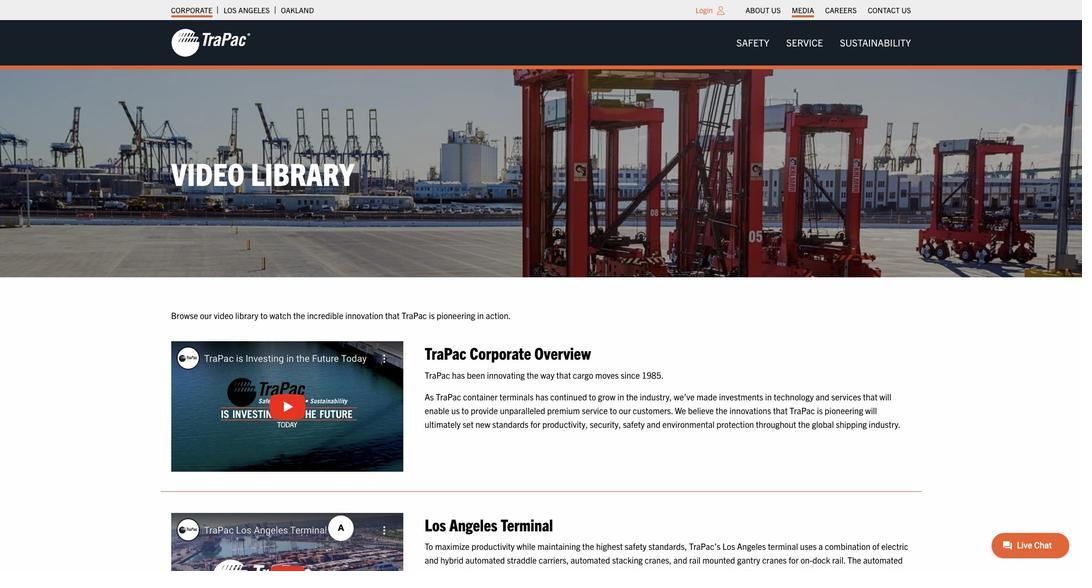 Task type: locate. For each thing, give the bounding box(es) containing it.
emissions down rail.
[[819, 569, 855, 572]]

is inside as trapac container terminals has continued to grow in the industry, we've made investments in technology and services that will enable us to provide unparalleled premium service to our customers. we believe the innovations that trapac is pioneering will ultimately set new standards for productivity, security, safety and environmental protection throughout the global shipping industry.
[[817, 406, 823, 416]]

1 by from the left
[[684, 569, 693, 572]]

straddle
[[507, 555, 537, 566]]

more
[[695, 569, 714, 572]]

watch
[[269, 310, 291, 321]]

0 horizontal spatial automated
[[466, 555, 505, 566]]

corporate up corporate image
[[171, 5, 212, 15]]

to
[[260, 310, 268, 321], [589, 392, 596, 403], [462, 406, 469, 416], [610, 406, 617, 416]]

overview
[[535, 343, 591, 363]]

2 horizontal spatial angeles
[[737, 542, 766, 552]]

1 vertical spatial cargo
[[425, 569, 445, 572]]

about us
[[746, 5, 781, 15]]

1 horizontal spatial our
[[619, 406, 631, 416]]

0 horizontal spatial for
[[531, 419, 541, 430]]

of
[[873, 542, 880, 552], [627, 569, 634, 572]]

terminal
[[768, 542, 798, 552]]

that
[[385, 310, 400, 321], [557, 370, 571, 381], [863, 392, 878, 403], [773, 406, 788, 416]]

1 horizontal spatial in
[[618, 392, 624, 403]]

1 horizontal spatial is
[[817, 406, 823, 416]]

1 vertical spatial is
[[817, 406, 823, 416]]

2 reduces from the left
[[768, 569, 797, 572]]

los angeles terminal
[[425, 514, 553, 535]]

productivity,
[[542, 419, 588, 430]]

1 vertical spatial our
[[619, 406, 631, 416]]

0 horizontal spatial us
[[771, 5, 781, 15]]

library
[[235, 310, 258, 321]]

2 horizontal spatial los
[[723, 542, 735, 552]]

0 vertical spatial of
[[873, 542, 880, 552]]

1 vertical spatial has
[[536, 392, 549, 403]]

automated
[[466, 555, 505, 566], [571, 555, 610, 566], [863, 555, 903, 566]]

safety
[[623, 419, 645, 430], [625, 542, 647, 552]]

1 horizontal spatial of
[[873, 542, 880, 552]]

1 emissions from the left
[[590, 569, 626, 572]]

1 horizontal spatial corporate
[[470, 343, 531, 363]]

0 vertical spatial pioneering
[[437, 310, 475, 321]]

2 vertical spatial angeles
[[737, 542, 766, 552]]

0 horizontal spatial of
[[627, 569, 634, 572]]

angeles up "gantry"
[[737, 542, 766, 552]]

1 horizontal spatial us
[[902, 5, 911, 15]]

rail.
[[832, 555, 846, 566]]

automated down the 'productivity'
[[466, 555, 505, 566]]

hybrid
[[441, 555, 464, 566]]

los
[[224, 5, 237, 15], [425, 514, 446, 535], [723, 542, 735, 552]]

and up the nox
[[674, 555, 687, 566]]

2 horizontal spatial in
[[765, 392, 772, 403]]

menu bar
[[740, 3, 917, 17], [728, 32, 920, 54]]

to
[[425, 542, 433, 552]]

maximize
[[435, 542, 470, 552]]

1 vertical spatial pioneering
[[825, 406, 863, 416]]

0 vertical spatial for
[[531, 419, 541, 430]]

sustainability link
[[832, 32, 920, 54]]

reduces down carriers,
[[558, 569, 588, 572]]

cranes,
[[645, 555, 672, 566]]

0 vertical spatial has
[[452, 370, 465, 381]]

0 vertical spatial our
[[200, 310, 212, 321]]

believe
[[688, 406, 714, 416]]

and down to
[[425, 555, 439, 566]]

0 vertical spatial corporate
[[171, 5, 212, 15]]

0 horizontal spatial in
[[477, 310, 484, 321]]

0 horizontal spatial is
[[429, 310, 435, 321]]

0 horizontal spatial reduces
[[558, 569, 588, 572]]

angeles up the 'productivity'
[[449, 514, 498, 535]]

menu bar up service
[[740, 3, 917, 17]]

in left action.
[[477, 310, 484, 321]]

of down stacking
[[627, 569, 634, 572]]

emissions down stacking
[[590, 569, 626, 572]]

oakland
[[281, 5, 314, 15]]

1 horizontal spatial will
[[880, 392, 892, 403]]

for left on-
[[789, 555, 799, 566]]

terminals
[[500, 392, 534, 403]]

and down cranes,
[[651, 569, 664, 572]]

menu bar down careers link at the right top of the page
[[728, 32, 920, 54]]

1 horizontal spatial by
[[857, 569, 865, 572]]

the down since
[[626, 392, 638, 403]]

the left way
[[527, 370, 539, 381]]

1 vertical spatial will
[[865, 406, 877, 416]]

carriers,
[[539, 555, 569, 566]]

pioneering left action.
[[437, 310, 475, 321]]

the up protection
[[716, 406, 728, 416]]

our left 'video'
[[200, 310, 212, 321]]

0 vertical spatial angeles
[[238, 5, 270, 15]]

than
[[715, 569, 732, 572]]

1 horizontal spatial reduces
[[768, 569, 797, 572]]

1 horizontal spatial has
[[536, 392, 549, 403]]

that up throughout
[[773, 406, 788, 416]]

1 vertical spatial safety
[[625, 542, 647, 552]]

unparalleled
[[500, 406, 545, 416]]

the left the highest
[[582, 542, 594, 552]]

by down the on the right bottom of the page
[[857, 569, 865, 572]]

pioneering down services
[[825, 406, 863, 416]]

for inside as trapac container terminals has continued to grow in the industry, we've made investments in technology and services that will enable us to provide unparalleled premium service to our customers. we believe the innovations that trapac is pioneering will ultimately set new standards for productivity, security, safety and environmental protection throughout the global shipping industry.
[[531, 419, 541, 430]]

about
[[746, 5, 770, 15]]

1 horizontal spatial pioneering
[[825, 406, 863, 416]]

browse our video library to watch the incredible innovation that trapac is pioneering in action.
[[171, 310, 511, 321]]

safety link
[[728, 32, 778, 54]]

a
[[819, 542, 823, 552]]

library
[[251, 154, 354, 193]]

premium
[[547, 406, 580, 416]]

los up mounted
[[723, 542, 735, 552]]

to left watch on the bottom left of the page
[[260, 310, 268, 321]]

2 us from the left
[[902, 5, 911, 15]]

1 us from the left
[[771, 5, 781, 15]]

safety down customers.
[[623, 419, 645, 430]]

us right contact
[[902, 5, 911, 15]]

set
[[463, 419, 474, 430]]

has down the trapac has been innovating the way that cargo moves since 1985.
[[536, 392, 549, 403]]

trapac's
[[689, 542, 721, 552]]

0 horizontal spatial by
[[684, 569, 693, 572]]

1 horizontal spatial automated
[[571, 555, 610, 566]]

0 horizontal spatial cargo
[[425, 569, 445, 572]]

los up to
[[425, 514, 446, 535]]

on-
[[801, 555, 813, 566]]

0 horizontal spatial los
[[224, 5, 237, 15]]

los angeles link
[[224, 3, 270, 17]]

careers link
[[825, 3, 857, 17]]

1 vertical spatial menu bar
[[728, 32, 920, 54]]

los up corporate image
[[224, 5, 237, 15]]

media
[[792, 5, 814, 15]]

video
[[171, 154, 245, 193]]

our
[[200, 310, 212, 321], [619, 406, 631, 416]]

in up innovations on the bottom
[[765, 392, 772, 403]]

1 horizontal spatial los
[[425, 514, 446, 535]]

over
[[867, 569, 883, 572]]

of left electric
[[873, 542, 880, 552]]

angeles for los angeles terminal
[[449, 514, 498, 535]]

the
[[293, 310, 305, 321], [527, 370, 539, 381], [626, 392, 638, 403], [716, 406, 728, 416], [798, 419, 810, 430], [582, 542, 594, 552]]

corporate image
[[171, 28, 250, 58]]

has left "been" at the bottom left of the page
[[452, 370, 465, 381]]

los inside "link"
[[224, 5, 237, 15]]

we
[[675, 406, 686, 416]]

us inside contact us link
[[902, 5, 911, 15]]

angeles left oakland link
[[238, 5, 270, 15]]

our inside as trapac container terminals has continued to grow in the industry, we've made investments in technology and services that will enable us to provide unparalleled premium service to our customers. we believe the innovations that trapac is pioneering will ultimately set new standards for productivity, security, safety and environmental protection throughout the global shipping industry.
[[619, 406, 631, 416]]

1 vertical spatial for
[[789, 555, 799, 566]]

2 horizontal spatial automated
[[863, 555, 903, 566]]

for
[[531, 419, 541, 430], [789, 555, 799, 566]]

0 vertical spatial los
[[224, 5, 237, 15]]

by down rail
[[684, 569, 693, 572]]

safety up stacking
[[625, 542, 647, 552]]

2 vertical spatial los
[[723, 542, 735, 552]]

standards,
[[649, 542, 687, 552]]

equipment
[[481, 569, 520, 572]]

us
[[451, 406, 460, 416]]

0 vertical spatial menu bar
[[740, 3, 917, 17]]

1 horizontal spatial emissions
[[819, 569, 855, 572]]

automated up over
[[863, 555, 903, 566]]

pioneering inside as trapac container terminals has continued to grow in the industry, we've made investments in technology and services that will enable us to provide unparalleled premium service to our customers. we believe the innovations that trapac is pioneering will ultimately set new standards for productivity, security, safety and environmental protection throughout the global shipping industry.
[[825, 406, 863, 416]]

stacking
[[612, 555, 643, 566]]

contact
[[868, 5, 900, 15]]

main content
[[160, 309, 922, 572]]

corporate up innovating
[[470, 343, 531, 363]]

0 horizontal spatial has
[[452, 370, 465, 381]]

1 vertical spatial of
[[627, 569, 634, 572]]

0 vertical spatial is
[[429, 310, 435, 321]]

cargo
[[573, 370, 593, 381], [425, 569, 445, 572]]

0 horizontal spatial emissions
[[590, 569, 626, 572]]

cargo down hybrid
[[425, 569, 445, 572]]

us right about
[[771, 5, 781, 15]]

the inside 'to maximize productivity while maintaining the highest safety standards, trapac's los angeles terminal uses a combination of electric and hybrid automated straddle carriers, automated stacking cranes, and rail mounted gantry cranes for on-dock rail. the automated cargo handling equipment at trapac reduces emissions of pm and nox by more than 99% and reduces ghg emissions by over 9'
[[582, 542, 594, 552]]

cargo left moves at the bottom right
[[573, 370, 593, 381]]

los for los angeles terminal
[[425, 514, 446, 535]]

0 vertical spatial safety
[[623, 419, 645, 430]]

service
[[787, 36, 823, 49]]

innovations
[[730, 406, 771, 416]]

1 horizontal spatial cargo
[[573, 370, 593, 381]]

us inside the about us link
[[771, 5, 781, 15]]

that right way
[[557, 370, 571, 381]]

by
[[684, 569, 693, 572], [857, 569, 865, 572]]

in right grow
[[618, 392, 624, 403]]

service
[[582, 406, 608, 416]]

reduces
[[558, 569, 588, 572], [768, 569, 797, 572]]

new
[[476, 419, 490, 430]]

reduces down cranes
[[768, 569, 797, 572]]

us
[[771, 5, 781, 15], [902, 5, 911, 15]]

for down the unparalleled
[[531, 419, 541, 430]]

safety
[[737, 36, 770, 49]]

our up security,
[[619, 406, 631, 416]]

light image
[[717, 6, 725, 15]]

angeles inside "link"
[[238, 5, 270, 15]]

has
[[452, 370, 465, 381], [536, 392, 549, 403]]

automated down the highest
[[571, 555, 610, 566]]

pioneering
[[437, 310, 475, 321], [825, 406, 863, 416]]

as
[[425, 392, 434, 403]]

1 horizontal spatial angeles
[[449, 514, 498, 535]]

technology
[[774, 392, 814, 403]]

0 horizontal spatial angeles
[[238, 5, 270, 15]]

angeles inside 'to maximize productivity while maintaining the highest safety standards, trapac's los angeles terminal uses a combination of electric and hybrid automated straddle carriers, automated stacking cranes, and rail mounted gantry cranes for on-dock rail. the automated cargo handling equipment at trapac reduces emissions of pm and nox by more than 99% and reduces ghg emissions by over 9'
[[737, 542, 766, 552]]

0 vertical spatial will
[[880, 392, 892, 403]]

1 horizontal spatial for
[[789, 555, 799, 566]]

trapac has been innovating the way that cargo moves since 1985.
[[425, 370, 664, 381]]

1 vertical spatial los
[[425, 514, 446, 535]]

safety inside 'to maximize productivity while maintaining the highest safety standards, trapac's los angeles terminal uses a combination of electric and hybrid automated straddle carriers, automated stacking cranes, and rail mounted gantry cranes for on-dock rail. the automated cargo handling equipment at trapac reduces emissions of pm and nox by more than 99% and reduces ghg emissions by over 9'
[[625, 542, 647, 552]]

shipping
[[836, 419, 867, 430]]

trapac
[[402, 310, 427, 321], [425, 343, 467, 363], [425, 370, 450, 381], [436, 392, 461, 403], [790, 406, 815, 416], [531, 569, 556, 572]]

1 vertical spatial angeles
[[449, 514, 498, 535]]

video
[[214, 310, 233, 321]]



Task type: vqa. For each thing, say whether or not it's contained in the screenshot.
'yard.' at the left of the page
no



Task type: describe. For each thing, give the bounding box(es) containing it.
the left global
[[798, 419, 810, 430]]

made
[[697, 392, 717, 403]]

security,
[[590, 419, 621, 430]]

provide
[[471, 406, 498, 416]]

action.
[[486, 310, 511, 321]]

cargo inside 'to maximize productivity while maintaining the highest safety standards, trapac's los angeles terminal uses a combination of electric and hybrid automated straddle carriers, automated stacking cranes, and rail mounted gantry cranes for on-dock rail. the automated cargo handling equipment at trapac reduces emissions of pm and nox by more than 99% and reduces ghg emissions by over 9'
[[425, 569, 445, 572]]

ghg
[[799, 569, 817, 572]]

combination
[[825, 542, 871, 552]]

maintaining
[[538, 542, 581, 552]]

0 horizontal spatial our
[[200, 310, 212, 321]]

0 horizontal spatial pioneering
[[437, 310, 475, 321]]

99%
[[734, 569, 750, 572]]

us for about us
[[771, 5, 781, 15]]

2 by from the left
[[857, 569, 865, 572]]

been
[[467, 370, 485, 381]]

about us link
[[746, 3, 781, 17]]

and left services
[[816, 392, 830, 403]]

ultimately
[[425, 419, 461, 430]]

for inside 'to maximize productivity while maintaining the highest safety standards, trapac's los angeles terminal uses a combination of electric and hybrid automated straddle carriers, automated stacking cranes, and rail mounted gantry cranes for on-dock rail. the automated cargo handling equipment at trapac reduces emissions of pm and nox by more than 99% and reduces ghg emissions by over 9'
[[789, 555, 799, 566]]

as trapac container terminals has continued to grow in the industry, we've made investments in technology and services that will enable us to provide unparalleled premium service to our customers. we believe the innovations that trapac is pioneering will ultimately set new standards for productivity, security, safety and environmental protection throughout the global shipping industry.
[[425, 392, 901, 430]]

highest
[[596, 542, 623, 552]]

oakland link
[[281, 3, 314, 17]]

trapac corporate overview
[[425, 343, 591, 363]]

menu bar containing about us
[[740, 3, 917, 17]]

los angeles
[[224, 5, 270, 15]]

and down customers.
[[647, 419, 661, 430]]

industry,
[[640, 392, 672, 403]]

angeles for los angeles
[[238, 5, 270, 15]]

the right watch on the bottom left of the page
[[293, 310, 305, 321]]

grow
[[598, 392, 616, 403]]

moves
[[595, 370, 619, 381]]

innovating
[[487, 370, 525, 381]]

since
[[621, 370, 640, 381]]

sustainability
[[840, 36, 911, 49]]

los inside 'to maximize productivity while maintaining the highest safety standards, trapac's los angeles terminal uses a combination of electric and hybrid automated straddle carriers, automated stacking cranes, and rail mounted gantry cranes for on-dock rail. the automated cargo handling equipment at trapac reduces emissions of pm and nox by more than 99% and reduces ghg emissions by over 9'
[[723, 542, 735, 552]]

contact us
[[868, 5, 911, 15]]

pm
[[636, 569, 649, 572]]

trapac inside 'to maximize productivity while maintaining the highest safety standards, trapac's los angeles terminal uses a combination of electric and hybrid automated straddle carriers, automated stacking cranes, and rail mounted gantry cranes for on-dock rail. the automated cargo handling equipment at trapac reduces emissions of pm and nox by more than 99% and reduces ghg emissions by over 9'
[[531, 569, 556, 572]]

while
[[517, 542, 536, 552]]

global
[[812, 419, 834, 430]]

enable
[[425, 406, 449, 416]]

continued
[[550, 392, 587, 403]]

way
[[541, 370, 555, 381]]

contact us link
[[868, 3, 911, 17]]

1 vertical spatial corporate
[[470, 343, 531, 363]]

mounted
[[703, 555, 735, 566]]

terminal
[[501, 514, 553, 535]]

innovation
[[345, 310, 383, 321]]

throughout
[[756, 419, 796, 430]]

3 automated from the left
[[863, 555, 903, 566]]

los for los angeles
[[224, 5, 237, 15]]

us for contact us
[[902, 5, 911, 15]]

to maximize productivity while maintaining the highest safety standards, trapac's los angeles terminal uses a combination of electric and hybrid automated straddle carriers, automated stacking cranes, and rail mounted gantry cranes for on-dock rail. the automated cargo handling equipment at trapac reduces emissions of pm and nox by more than 99% and reduces ghg emissions by over 9
[[425, 542, 909, 572]]

1 reduces from the left
[[558, 569, 588, 572]]

2 automated from the left
[[571, 555, 610, 566]]

standards
[[492, 419, 529, 430]]

0 horizontal spatial will
[[865, 406, 877, 416]]

we've
[[674, 392, 695, 403]]

that right innovation
[[385, 310, 400, 321]]

main content containing trapac corporate overview
[[160, 309, 922, 572]]

at
[[522, 569, 529, 572]]

handling
[[447, 569, 479, 572]]

to down grow
[[610, 406, 617, 416]]

1985.
[[642, 370, 664, 381]]

nox
[[666, 569, 682, 572]]

cranes
[[762, 555, 787, 566]]

to up service
[[589, 392, 596, 403]]

the
[[848, 555, 862, 566]]

has inside as trapac container terminals has continued to grow in the industry, we've made investments in technology and services that will enable us to provide unparalleled premium service to our customers. we believe the innovations that trapac is pioneering will ultimately set new standards for productivity, security, safety and environmental protection throughout the global shipping industry.
[[536, 392, 549, 403]]

1 automated from the left
[[466, 555, 505, 566]]

that right services
[[863, 392, 878, 403]]

2 emissions from the left
[[819, 569, 855, 572]]

gantry
[[737, 555, 760, 566]]

browse
[[171, 310, 198, 321]]

rail
[[689, 555, 701, 566]]

protection
[[717, 419, 754, 430]]

video library
[[171, 154, 354, 193]]

dock
[[813, 555, 830, 566]]

and down "gantry"
[[752, 569, 766, 572]]

environmental
[[663, 419, 715, 430]]

safety inside as trapac container terminals has continued to grow in the industry, we've made investments in technology and services that will enable us to provide unparalleled premium service to our customers. we believe the innovations that trapac is pioneering will ultimately set new standards for productivity, security, safety and environmental protection throughout the global shipping industry.
[[623, 419, 645, 430]]

services
[[832, 392, 861, 403]]

login link
[[696, 5, 713, 15]]

customers.
[[633, 406, 673, 416]]

0 vertical spatial cargo
[[573, 370, 593, 381]]

login
[[696, 5, 713, 15]]

productivity
[[472, 542, 515, 552]]

to right us at the left bottom of the page
[[462, 406, 469, 416]]

uses
[[800, 542, 817, 552]]

menu bar containing safety
[[728, 32, 920, 54]]

industry.
[[869, 419, 901, 430]]

electric
[[882, 542, 909, 552]]

0 horizontal spatial corporate
[[171, 5, 212, 15]]

corporate link
[[171, 3, 212, 17]]



